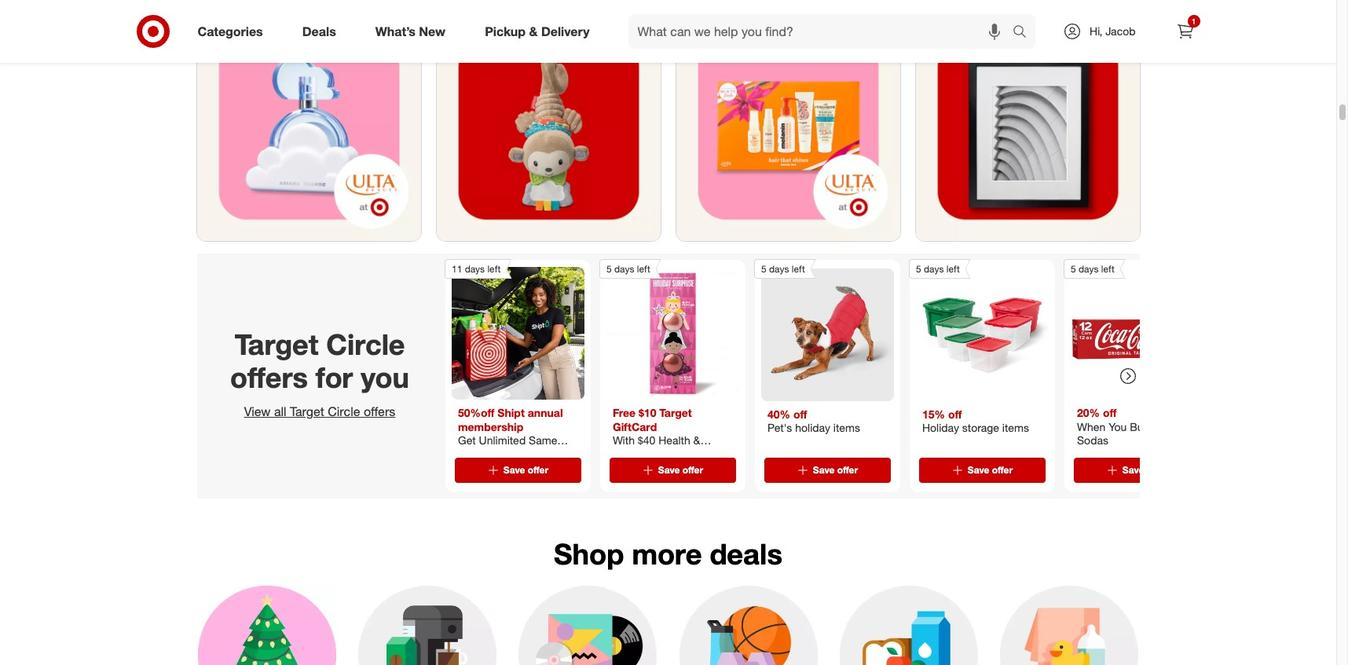Task type: vqa. For each thing, say whether or not it's contained in the screenshot.
4th days from the right
yes



Task type: describe. For each thing, give the bounding box(es) containing it.
target for view
[[290, 404, 324, 419]]

items for 40% off pet's holiday items
[[833, 421, 860, 434]]

left for 40% off
[[792, 263, 805, 275]]

buy
[[1130, 420, 1149, 433]]

off for holiday
[[793, 407, 807, 421]]

5 days left for free
[[606, 263, 650, 275]]

save for 15% off
[[968, 464, 989, 476]]

save offer for 15% off
[[968, 464, 1013, 476]]

3
[[1152, 420, 1158, 433]]

15%
[[922, 407, 945, 421]]

50%off shipt annual membership button
[[452, 266, 584, 455]]

left for 50%off shipt annual membership
[[487, 263, 501, 275]]

deals
[[302, 23, 336, 39]]

5 for 20%
[[1071, 263, 1076, 275]]

save offer for 50%off shipt annual membership
[[503, 464, 548, 476]]

20% off when you buy 3 12-pk sodas
[[1077, 406, 1190, 447]]

0 vertical spatial &
[[529, 23, 538, 39]]

save for 40% off
[[813, 464, 835, 476]]

save offer button for 20% off
[[1074, 458, 1201, 483]]

pickup & delivery
[[485, 23, 590, 39]]

days for free $10 target giftcard
[[614, 263, 634, 275]]

5 for free
[[606, 263, 612, 275]]

all
[[274, 404, 286, 419]]

target circle offers for you
[[230, 328, 409, 394]]

what's new
[[376, 23, 446, 39]]

11
[[452, 263, 462, 275]]

view
[[244, 404, 270, 419]]

when
[[1077, 420, 1106, 433]]

days for 15% off
[[924, 263, 944, 275]]

save for free $10 target giftcard
[[658, 464, 680, 476]]

1
[[1192, 17, 1197, 26]]

you
[[361, 360, 409, 394]]

delivery
[[541, 23, 590, 39]]

11 days left
[[452, 263, 501, 275]]

save offer for free $10 target giftcard
[[658, 464, 703, 476]]

holiday
[[795, 421, 830, 434]]

jacob
[[1106, 24, 1136, 38]]

holiday
[[922, 421, 959, 434]]

offer for free $10 target giftcard
[[682, 464, 703, 476]]

$10
[[639, 406, 656, 420]]

health
[[658, 434, 690, 447]]

circle inside the target circle offers for you
[[326, 328, 405, 361]]

shipt
[[497, 406, 525, 420]]

left for free $10 target giftcard
[[637, 263, 650, 275]]

5 days left for 20%
[[1071, 263, 1115, 275]]

pickup
[[485, 23, 526, 39]]

$40
[[638, 434, 655, 447]]

50%off shipt annual membership
[[458, 406, 563, 433]]

5 days left for 40%
[[761, 263, 805, 275]]

off for you
[[1103, 406, 1117, 420]]

purchase
[[650, 448, 697, 461]]

view all target circle offers
[[244, 404, 395, 419]]

save for 50%off shipt annual membership
[[503, 464, 525, 476]]

hi,
[[1090, 24, 1103, 38]]

What can we help you find? suggestions appear below search field
[[628, 14, 1017, 49]]

giftcard
[[613, 420, 657, 433]]

save offer for 40% off
[[813, 464, 858, 476]]

offer for 40% off
[[837, 464, 858, 476]]

40% off pet's holiday items
[[768, 407, 860, 434]]

off for storage
[[948, 407, 962, 421]]

offer for 15% off
[[992, 464, 1013, 476]]

annual
[[528, 406, 563, 420]]

offers inside the target circle offers for you
[[230, 360, 308, 394]]

for
[[315, 360, 353, 394]]

save offer for 20% off
[[1123, 464, 1168, 476]]



Task type: locate. For each thing, give the bounding box(es) containing it.
2 save offer button from the left
[[610, 458, 736, 483]]

what's new link
[[362, 14, 465, 49]]

items inside 15% off holiday storage items
[[1002, 421, 1029, 434]]

12-
[[1161, 420, 1178, 433]]

3 offer from the left
[[837, 464, 858, 476]]

view all target circle offers link
[[241, 400, 398, 424]]

off
[[1103, 406, 1117, 420], [793, 407, 807, 421], [948, 407, 962, 421]]

deals
[[710, 537, 783, 572]]

& right health
[[693, 434, 700, 447]]

4 save from the left
[[968, 464, 989, 476]]

save
[[503, 464, 525, 476], [658, 464, 680, 476], [813, 464, 835, 476], [968, 464, 989, 476], [1123, 464, 1144, 476]]

2 offer from the left
[[682, 464, 703, 476]]

save offer button down health
[[610, 458, 736, 483]]

3 left from the left
[[792, 263, 805, 275]]

target right all
[[290, 404, 324, 419]]

free
[[613, 406, 636, 420]]

circle
[[326, 328, 405, 361], [328, 404, 360, 419]]

hi, jacob
[[1090, 24, 1136, 38]]

2 days from the left
[[614, 263, 634, 275]]

new
[[419, 23, 446, 39]]

items right 'storage'
[[1002, 421, 1029, 434]]

4 5 days left from the left
[[1071, 263, 1115, 275]]

offer for 50%off shipt annual membership
[[528, 464, 548, 476]]

3 days from the left
[[769, 263, 789, 275]]

sodas
[[1077, 434, 1109, 447]]

2 ulta beauty at target image from the left
[[676, 17, 900, 241]]

off up holiday
[[793, 407, 807, 421]]

1 horizontal spatial off
[[948, 407, 962, 421]]

1 horizontal spatial ulta beauty at target image
[[676, 17, 900, 241]]

shop
[[554, 537, 624, 572]]

1 save offer from the left
[[503, 464, 548, 476]]

target inside free $10 target giftcard with $40 health & beauty purchase
[[659, 406, 692, 420]]

offer down 40% off pet's holiday items
[[837, 464, 858, 476]]

pet's
[[768, 421, 792, 434]]

days
[[465, 263, 485, 275], [614, 263, 634, 275], [769, 263, 789, 275], [924, 263, 944, 275], [1079, 263, 1099, 275]]

save offer button for 40% off
[[764, 458, 891, 483]]

membership
[[458, 420, 523, 433]]

0 horizontal spatial items
[[833, 421, 860, 434]]

off inside 20% off when you buy 3 12-pk sodas
[[1103, 406, 1117, 420]]

off up you
[[1103, 406, 1117, 420]]

1 vertical spatial &
[[693, 434, 700, 447]]

0 horizontal spatial offers
[[230, 360, 308, 394]]

1 items from the left
[[833, 421, 860, 434]]

2 items from the left
[[1002, 421, 1029, 434]]

1 horizontal spatial &
[[693, 434, 700, 447]]

offer down 3
[[1147, 464, 1168, 476]]

3 save from the left
[[813, 464, 835, 476]]

5 left from the left
[[1101, 263, 1115, 275]]

5 offer from the left
[[1147, 464, 1168, 476]]

storage
[[962, 421, 999, 434]]

4 days from the left
[[924, 263, 944, 275]]

& inside free $10 target giftcard with $40 health & beauty purchase
[[693, 434, 700, 447]]

days for 40% off
[[769, 263, 789, 275]]

3 5 from the left
[[916, 263, 921, 275]]

left for 20% off
[[1101, 263, 1115, 275]]

5 for 15%
[[916, 263, 921, 275]]

pickup & delivery link
[[472, 14, 610, 49]]

save down membership
[[503, 464, 525, 476]]

save offer button down holiday
[[764, 458, 891, 483]]

days for 50%off shipt annual membership
[[465, 263, 485, 275]]

items for 15% off holiday storage items
[[1002, 421, 1029, 434]]

& right "pickup"
[[529, 23, 538, 39]]

3 save offer button from the left
[[764, 458, 891, 483]]

save down 'storage'
[[968, 464, 989, 476]]

categories
[[198, 23, 263, 39]]

4 save offer button from the left
[[919, 458, 1046, 483]]

5 save offer button from the left
[[1074, 458, 1201, 483]]

5 save offer from the left
[[1123, 464, 1168, 476]]

shop more deals
[[554, 537, 783, 572]]

1 link
[[1168, 14, 1203, 49]]

2 5 from the left
[[761, 263, 766, 275]]

1 horizontal spatial items
[[1002, 421, 1029, 434]]

1 offer from the left
[[528, 464, 548, 476]]

off inside 15% off holiday storage items
[[948, 407, 962, 421]]

offers up all
[[230, 360, 308, 394]]

save offer button for 50%off shipt annual membership
[[455, 458, 581, 483]]

left
[[487, 263, 501, 275], [637, 263, 650, 275], [792, 263, 805, 275], [947, 263, 960, 275], [1101, 263, 1115, 275]]

save down 20% off when you buy 3 12-pk sodas
[[1123, 464, 1144, 476]]

off inside 40% off pet's holiday items
[[793, 407, 807, 421]]

save offer down buy
[[1123, 464, 1168, 476]]

target up all
[[234, 328, 318, 361]]

4 save offer from the left
[[968, 464, 1013, 476]]

target
[[234, 328, 318, 361], [290, 404, 324, 419], [659, 406, 692, 420]]

1 save from the left
[[503, 464, 525, 476]]

save offer button for 15% off
[[919, 458, 1046, 483]]

offers
[[230, 360, 308, 394], [363, 404, 395, 419]]

search
[[1006, 25, 1044, 41]]

0 horizontal spatial ulta beauty at target image
[[197, 17, 421, 241]]

save offer down the purchase at the bottom of the page
[[658, 464, 703, 476]]

what's
[[376, 23, 416, 39]]

beauty
[[613, 448, 647, 461]]

save down the purchase at the bottom of the page
[[658, 464, 680, 476]]

0 vertical spatial offers
[[230, 360, 308, 394]]

2 save offer from the left
[[658, 464, 703, 476]]

1 save offer button from the left
[[455, 458, 581, 483]]

save offer button down buy
[[1074, 458, 1201, 483]]

50%off
[[458, 406, 494, 420]]

offer
[[528, 464, 548, 476], [682, 464, 703, 476], [837, 464, 858, 476], [992, 464, 1013, 476], [1147, 464, 1168, 476]]

40%
[[768, 407, 790, 421]]

target inside the target circle offers for you
[[234, 328, 318, 361]]

1 vertical spatial offers
[[363, 404, 395, 419]]

&
[[529, 23, 538, 39], [693, 434, 700, 447]]

days for 20% off
[[1079, 263, 1099, 275]]

5 for 40%
[[761, 263, 766, 275]]

free $10 target giftcard with $40 health & beauty purchase
[[613, 406, 700, 461]]

1 5 from the left
[[606, 263, 612, 275]]

search button
[[1006, 14, 1044, 52]]

save offer button down 'storage'
[[919, 458, 1046, 483]]

save down holiday
[[813, 464, 835, 476]]

3 5 days left from the left
[[916, 263, 960, 275]]

4 5 from the left
[[1071, 263, 1076, 275]]

items inside 40% off pet's holiday items
[[833, 421, 860, 434]]

15% off holiday storage items
[[922, 407, 1029, 434]]

save offer button for free $10 target giftcard
[[610, 458, 736, 483]]

categories link
[[184, 14, 283, 49]]

2 horizontal spatial off
[[1103, 406, 1117, 420]]

2 save from the left
[[658, 464, 680, 476]]

1 left from the left
[[487, 263, 501, 275]]

3 save offer from the left
[[813, 464, 858, 476]]

save offer
[[503, 464, 548, 476], [658, 464, 703, 476], [813, 464, 858, 476], [968, 464, 1013, 476], [1123, 464, 1168, 476]]

4 offer from the left
[[992, 464, 1013, 476]]

0 horizontal spatial off
[[793, 407, 807, 421]]

2 left from the left
[[637, 263, 650, 275]]

target up health
[[659, 406, 692, 420]]

pk
[[1178, 420, 1190, 433]]

1 5 days left from the left
[[606, 263, 650, 275]]

5
[[606, 263, 612, 275], [761, 263, 766, 275], [916, 263, 921, 275], [1071, 263, 1076, 275]]

5 days from the left
[[1079, 263, 1099, 275]]

items
[[833, 421, 860, 434], [1002, 421, 1029, 434]]

target for free
[[659, 406, 692, 420]]

save offer down 'storage'
[[968, 464, 1013, 476]]

more
[[632, 537, 702, 572]]

2 5 days left from the left
[[761, 263, 805, 275]]

save offer down holiday
[[813, 464, 858, 476]]

offers down you
[[363, 404, 395, 419]]

offer down 50%off shipt annual membership
[[528, 464, 548, 476]]

deals link
[[289, 14, 356, 49]]

1 vertical spatial circle
[[328, 404, 360, 419]]

1 ulta beauty at target image from the left
[[197, 17, 421, 241]]

0 horizontal spatial &
[[529, 23, 538, 39]]

1 horizontal spatial offers
[[363, 404, 395, 419]]

offer down the purchase at the bottom of the page
[[682, 464, 703, 476]]

5 days left
[[606, 263, 650, 275], [761, 263, 805, 275], [916, 263, 960, 275], [1071, 263, 1115, 275]]

5 days left for 15%
[[916, 263, 960, 275]]

5 save from the left
[[1123, 464, 1144, 476]]

ulta beauty at target image
[[197, 17, 421, 241], [676, 17, 900, 241]]

you
[[1109, 420, 1127, 433]]

offer for 20% off
[[1147, 464, 1168, 476]]

left for 15% off
[[947, 263, 960, 275]]

save offer down 50%off shipt annual membership
[[503, 464, 548, 476]]

items right holiday
[[833, 421, 860, 434]]

save offer button
[[455, 458, 581, 483], [610, 458, 736, 483], [764, 458, 891, 483], [919, 458, 1046, 483], [1074, 458, 1201, 483]]

off up "holiday"
[[948, 407, 962, 421]]

4 left from the left
[[947, 263, 960, 275]]

0 vertical spatial circle
[[326, 328, 405, 361]]

1 days from the left
[[465, 263, 485, 275]]

offer down 'storage'
[[992, 464, 1013, 476]]

save for 20% off
[[1123, 464, 1144, 476]]

20%
[[1077, 406, 1100, 420]]

save offer button down 50%off shipt annual membership
[[455, 458, 581, 483]]

with
[[613, 434, 635, 447]]



